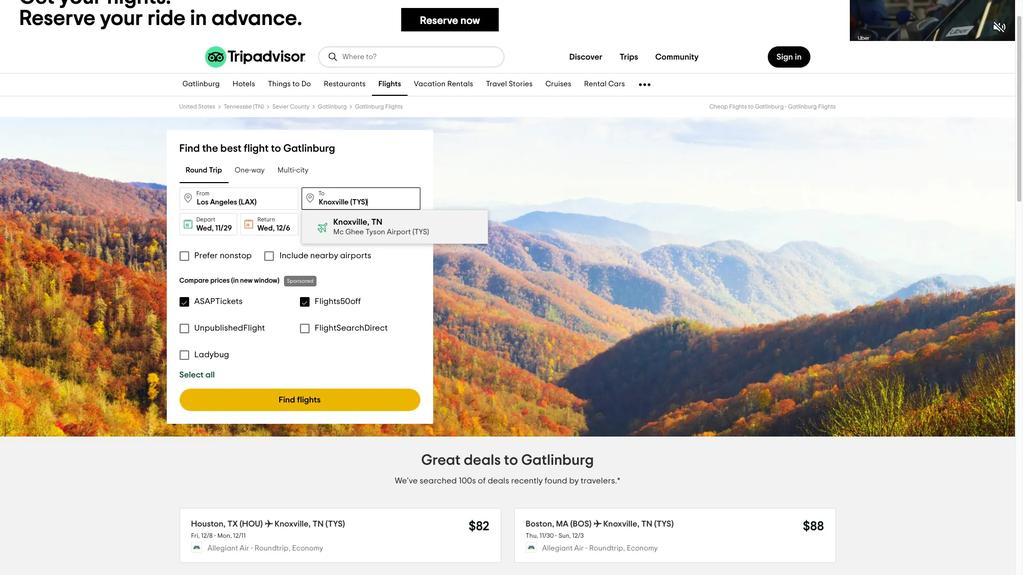 Task type: vqa. For each thing, say whether or not it's contained in the screenshot.
Find Flights
yes



Task type: locate. For each thing, give the bounding box(es) containing it.
1 vertical spatial gatlinburg link
[[318, 104, 347, 110]]

allegiant air - roundtrip, economy
[[208, 546, 323, 553], [542, 546, 658, 553]]

1 horizontal spatial roundtrip,
[[589, 546, 625, 553]]

sevier county link
[[272, 104, 310, 110]]

new
[[240, 278, 253, 285]]

flights
[[379, 81, 401, 88], [385, 104, 403, 110], [729, 104, 747, 110], [818, 104, 836, 110]]

wed, down depart at the top
[[196, 225, 214, 232]]

allegiant
[[208, 546, 238, 553], [542, 546, 573, 553]]

sevier
[[272, 104, 289, 110]]

flights inside flights link
[[379, 81, 401, 88]]

cars
[[609, 81, 625, 88]]

stories
[[509, 81, 533, 88]]

- left sun,
[[555, 533, 557, 540]]

tennessee (tn) link
[[224, 104, 264, 110]]

find left flights
[[279, 396, 295, 405]]

knoxville, up ghee in the left top of the page
[[333, 218, 370, 227]]

1 horizontal spatial knoxville,
[[333, 218, 370, 227]]

prices
[[210, 278, 230, 285]]

rental cars link
[[578, 74, 632, 96]]

air down 12/11
[[240, 546, 249, 553]]

1 horizontal spatial allegiant air - roundtrip, economy
[[542, 546, 658, 553]]

2 air from the left
[[574, 546, 584, 553]]

0 horizontal spatial knoxville,
[[275, 520, 311, 529]]

deals up the 'of'
[[464, 454, 501, 469]]

wed,
[[196, 225, 214, 232], [257, 225, 275, 232]]

2 horizontal spatial economy
[[627, 546, 658, 553]]

1 allegiant from the left
[[208, 546, 238, 553]]

houston, tx (hou)
[[191, 520, 263, 529]]

0 horizontal spatial (tys)
[[326, 520, 345, 529]]

0 horizontal spatial wed,
[[196, 225, 214, 232]]

0 horizontal spatial tn
[[313, 520, 324, 529]]

1 horizontal spatial gatlinburg link
[[318, 104, 347, 110]]

0 horizontal spatial roundtrip,
[[255, 546, 291, 553]]

knoxville, right (bos) on the right bottom
[[604, 520, 640, 529]]

air
[[240, 546, 249, 553], [574, 546, 584, 553]]

City or Airport text field
[[301, 188, 420, 210]]

prefer
[[194, 252, 218, 260]]

12/8
[[201, 533, 213, 540]]

vacation
[[414, 81, 446, 88]]

0 horizontal spatial air
[[240, 546, 249, 553]]

1 horizontal spatial allegiant
[[542, 546, 573, 553]]

None search field
[[319, 47, 503, 67]]

wed, down return
[[257, 225, 275, 232]]

we've
[[395, 477, 418, 486]]

knoxville, tn (tys) for $82
[[275, 520, 345, 529]]

0 horizontal spatial find
[[179, 143, 200, 154]]

0 horizontal spatial allegiant
[[208, 546, 238, 553]]

knoxville, for $88
[[604, 520, 640, 529]]

2 horizontal spatial (tys)
[[654, 520, 674, 529]]

knoxville, tn mc ghee tyson airport (tys)
[[333, 218, 429, 236]]

gatlinburg link up united states link
[[176, 74, 226, 96]]

2 horizontal spatial knoxville,
[[604, 520, 640, 529]]

to up we've searched 100s of deals recently found by travelers.* on the bottom
[[504, 454, 518, 469]]

the
[[202, 143, 218, 154]]

2 allegiant air - roundtrip, economy from the left
[[542, 546, 658, 553]]

2 horizontal spatial tn
[[641, 520, 653, 529]]

mon,
[[217, 533, 232, 540]]

1 horizontal spatial economy
[[325, 225, 355, 232]]

recently
[[511, 477, 543, 486]]

0 vertical spatial find
[[179, 143, 200, 154]]

(in
[[231, 278, 239, 285]]

1 vertical spatial deals
[[488, 477, 509, 486]]

all
[[205, 371, 215, 380]]

1
[[318, 225, 321, 232]]

roundtrip,
[[255, 546, 291, 553], [589, 546, 625, 553]]

knoxville, tn (tys) for $88
[[604, 520, 674, 529]]

cheap flights to gatlinburg - gatlinburg flights
[[710, 104, 836, 110]]

restaurants link
[[318, 74, 372, 96]]

united
[[179, 104, 197, 110]]

0 horizontal spatial knoxville, tn (tys)
[[275, 520, 345, 529]]

flights50off
[[315, 297, 361, 306]]

found
[[545, 477, 567, 486]]

from
[[196, 191, 210, 197]]

trips button
[[611, 46, 647, 68]]

0 horizontal spatial economy
[[292, 546, 323, 553]]

compare
[[179, 278, 209, 285]]

nonstop
[[220, 252, 252, 260]]

gatlinburg
[[183, 81, 220, 88], [318, 104, 347, 110], [355, 104, 384, 110], [755, 104, 784, 110], [788, 104, 817, 110], [283, 143, 335, 154], [521, 454, 594, 469]]

1 horizontal spatial wed,
[[257, 225, 275, 232]]

1 horizontal spatial (tys)
[[413, 229, 429, 236]]

knoxville, right (hou)
[[275, 520, 311, 529]]

12/6
[[276, 225, 290, 232]]

wed, inside depart wed, 11/29
[[196, 225, 214, 232]]

travelers.*
[[581, 477, 620, 486]]

1 horizontal spatial tn
[[371, 218, 382, 227]]

searched
[[420, 477, 457, 486]]

to right flight
[[271, 143, 281, 154]]

find for find the best flight to gatlinburg
[[179, 143, 200, 154]]

find for find flights
[[279, 396, 295, 405]]

do
[[302, 81, 311, 88]]

air down 12/3
[[574, 546, 584, 553]]

0 horizontal spatial allegiant air - roundtrip, economy
[[208, 546, 323, 553]]

flight
[[244, 143, 269, 154]]

allegiant air - roundtrip, economy for $82
[[208, 546, 323, 553]]

gatlinburg link down restaurants link
[[318, 104, 347, 110]]

select all
[[179, 371, 215, 380]]

tn
[[371, 218, 382, 227], [313, 520, 324, 529], [641, 520, 653, 529]]

gatlinburg link
[[176, 74, 226, 96], [318, 104, 347, 110]]

wed, inside return wed, 12/6
[[257, 225, 275, 232]]

fri,
[[191, 533, 200, 540]]

deals
[[464, 454, 501, 469], [488, 477, 509, 486]]

0 horizontal spatial gatlinburg link
[[176, 74, 226, 96]]

roundtrip, for $88
[[589, 546, 625, 553]]

(tys) for $82
[[326, 520, 345, 529]]

things to do link
[[262, 74, 318, 96]]

allegiant down mon,
[[208, 546, 238, 553]]

1 air from the left
[[240, 546, 249, 553]]

ladybug
[[194, 351, 229, 359]]

knoxville, inside the knoxville, tn mc ghee tyson airport (tys)
[[333, 218, 370, 227]]

1 vertical spatial find
[[279, 396, 295, 405]]

travelers 1 , economy
[[318, 217, 355, 232]]

City or Airport text field
[[179, 188, 298, 210]]

allegiant air - roundtrip, economy down (hou)
[[208, 546, 323, 553]]

gatlinburg up city
[[283, 143, 335, 154]]

roundtrip, down (hou)
[[255, 546, 291, 553]]

travel
[[486, 81, 507, 88]]

to
[[293, 81, 300, 88], [748, 104, 754, 110], [271, 143, 281, 154], [504, 454, 518, 469]]

2 roundtrip, from the left
[[589, 546, 625, 553]]

restaurants
[[324, 81, 366, 88]]

allegiant air - roundtrip, economy down 12/3
[[542, 546, 658, 553]]

1 roundtrip, from the left
[[255, 546, 291, 553]]

travel stories link
[[480, 74, 539, 96]]

cruises
[[546, 81, 572, 88]]

roundtrip, down (bos) on the right bottom
[[589, 546, 625, 553]]

1 horizontal spatial air
[[574, 546, 584, 553]]

1 horizontal spatial find
[[279, 396, 295, 405]]

tx
[[227, 520, 238, 529]]

2 knoxville, tn (tys) from the left
[[604, 520, 674, 529]]

allegiant down thu, 11/30  - sun, 12/3
[[542, 546, 573, 553]]

economy for $88
[[627, 546, 658, 553]]

0 vertical spatial deals
[[464, 454, 501, 469]]

,
[[321, 225, 323, 232]]

tn inside the knoxville, tn mc ghee tyson airport (tys)
[[371, 218, 382, 227]]

deals right the 'of'
[[488, 477, 509, 486]]

find inside button
[[279, 396, 295, 405]]

nearby
[[310, 252, 338, 260]]

1 allegiant air - roundtrip, economy from the left
[[208, 546, 323, 553]]

gatlinburg right cheap
[[755, 104, 784, 110]]

1 knoxville, tn (tys) from the left
[[275, 520, 345, 529]]

in
[[795, 53, 802, 61]]

1 wed, from the left
[[196, 225, 214, 232]]

boston, ma (bos)
[[526, 520, 592, 529]]

(tys) inside the knoxville, tn mc ghee tyson airport (tys)
[[413, 229, 429, 236]]

community
[[655, 53, 699, 61]]

flights link
[[372, 74, 408, 96]]

multi-city
[[278, 167, 309, 175]]

multi-
[[278, 167, 296, 175]]

Search search field
[[342, 52, 495, 62]]

1 horizontal spatial knoxville, tn (tys)
[[604, 520, 674, 529]]

depart wed, 11/29
[[196, 217, 232, 232]]

2 wed, from the left
[[257, 225, 275, 232]]

economy
[[325, 225, 355, 232], [292, 546, 323, 553], [627, 546, 658, 553]]

allegiant air - roundtrip, economy for $88
[[542, 546, 658, 553]]

rentals
[[447, 81, 473, 88]]

tn for $82
[[313, 520, 324, 529]]

find left the on the top left of the page
[[179, 143, 200, 154]]

gatlinburg up found
[[521, 454, 594, 469]]

2 allegiant from the left
[[542, 546, 573, 553]]



Task type: describe. For each thing, give the bounding box(es) containing it.
vacation rentals link
[[408, 74, 480, 96]]

united states
[[179, 104, 215, 110]]

thu,
[[526, 533, 538, 540]]

cruises link
[[539, 74, 578, 96]]

12/3
[[573, 533, 584, 540]]

airports
[[340, 252, 371, 260]]

select
[[179, 371, 204, 380]]

rental cars
[[584, 81, 625, 88]]

things to do
[[268, 81, 311, 88]]

sign in link
[[768, 46, 810, 68]]

(tn)
[[253, 104, 264, 110]]

boston,
[[526, 520, 554, 529]]

find flights
[[279, 396, 321, 405]]

window)
[[254, 278, 280, 285]]

community button
[[647, 46, 708, 68]]

economy for $82
[[292, 546, 323, 553]]

- down sign
[[785, 104, 787, 110]]

tn for $88
[[641, 520, 653, 529]]

- right the '12/8'
[[214, 533, 216, 540]]

hotels
[[233, 81, 255, 88]]

best
[[220, 143, 242, 154]]

knoxville, for $82
[[275, 520, 311, 529]]

ma
[[556, 520, 569, 529]]

return wed, 12/6
[[257, 217, 290, 232]]

11/29
[[215, 225, 232, 232]]

include nearby airports
[[280, 252, 371, 260]]

asaptickets
[[194, 297, 243, 306]]

tripadvisor image
[[205, 46, 305, 68]]

depart
[[196, 217, 215, 223]]

by
[[569, 477, 579, 486]]

vacation rentals
[[414, 81, 473, 88]]

mc
[[333, 229, 344, 236]]

(tys) for $88
[[654, 520, 674, 529]]

include
[[280, 252, 309, 260]]

to right cheap
[[748, 104, 754, 110]]

(bos)
[[571, 520, 592, 529]]

fri, 12/8  - mon, 12/11
[[191, 533, 246, 540]]

unpublishedflight
[[194, 324, 265, 333]]

air for $82
[[240, 546, 249, 553]]

houston,
[[191, 520, 226, 529]]

flightsearchdirect
[[315, 324, 388, 333]]

allegiant for $82
[[208, 546, 238, 553]]

thu, 11/30  - sun, 12/3
[[526, 533, 584, 540]]

great
[[421, 454, 461, 469]]

states
[[198, 104, 215, 110]]

travelers
[[318, 217, 343, 223]]

roundtrip, for $82
[[255, 546, 291, 553]]

gatlinburg flights link
[[355, 104, 403, 110]]

great deals to gatlinburg
[[421, 454, 594, 469]]

united states link
[[179, 104, 215, 110]]

wed, for wed, 12/6
[[257, 225, 275, 232]]

tennessee (tn)
[[224, 104, 264, 110]]

(hou)
[[240, 520, 263, 529]]

to
[[318, 191, 325, 197]]

return
[[257, 217, 275, 223]]

- down (bos) on the right bottom
[[586, 546, 588, 553]]

sign in
[[777, 53, 802, 61]]

trip
[[209, 167, 222, 175]]

airport
[[387, 229, 411, 236]]

sun,
[[559, 533, 571, 540]]

to left do
[[293, 81, 300, 88]]

allegiant for $88
[[542, 546, 573, 553]]

air for $88
[[574, 546, 584, 553]]

wed, for wed, 11/29
[[196, 225, 214, 232]]

we've searched 100s of deals recently found by travelers.*
[[395, 477, 620, 486]]

find flights button
[[179, 389, 420, 411]]

prefer nonstop
[[194, 252, 252, 260]]

find the best flight to gatlinburg
[[179, 143, 335, 154]]

discover button
[[561, 46, 611, 68]]

12/11
[[233, 533, 246, 540]]

compare prices (in new window)
[[179, 278, 280, 285]]

gatlinburg down flights link
[[355, 104, 384, 110]]

round trip
[[186, 167, 222, 175]]

100s
[[459, 477, 476, 486]]

gatlinburg down restaurants link
[[318, 104, 347, 110]]

11/30
[[540, 533, 554, 540]]

cheap
[[710, 104, 728, 110]]

round
[[186, 167, 207, 175]]

sign
[[777, 53, 793, 61]]

search image
[[328, 52, 338, 62]]

county
[[290, 104, 310, 110]]

advertisement region
[[0, 0, 1015, 41]]

- down (hou)
[[251, 546, 253, 553]]

ghee
[[346, 229, 364, 236]]

trips
[[620, 53, 638, 61]]

gatlinburg down in
[[788, 104, 817, 110]]

$88
[[803, 521, 824, 534]]

travel stories
[[486, 81, 533, 88]]

sevier county
[[272, 104, 310, 110]]

one-way
[[235, 167, 265, 175]]

gatlinburg up united states link
[[183, 81, 220, 88]]

0 vertical spatial gatlinburg link
[[176, 74, 226, 96]]

economy inside the "travelers 1 , economy"
[[325, 225, 355, 232]]

sponsored
[[287, 279, 314, 284]]



